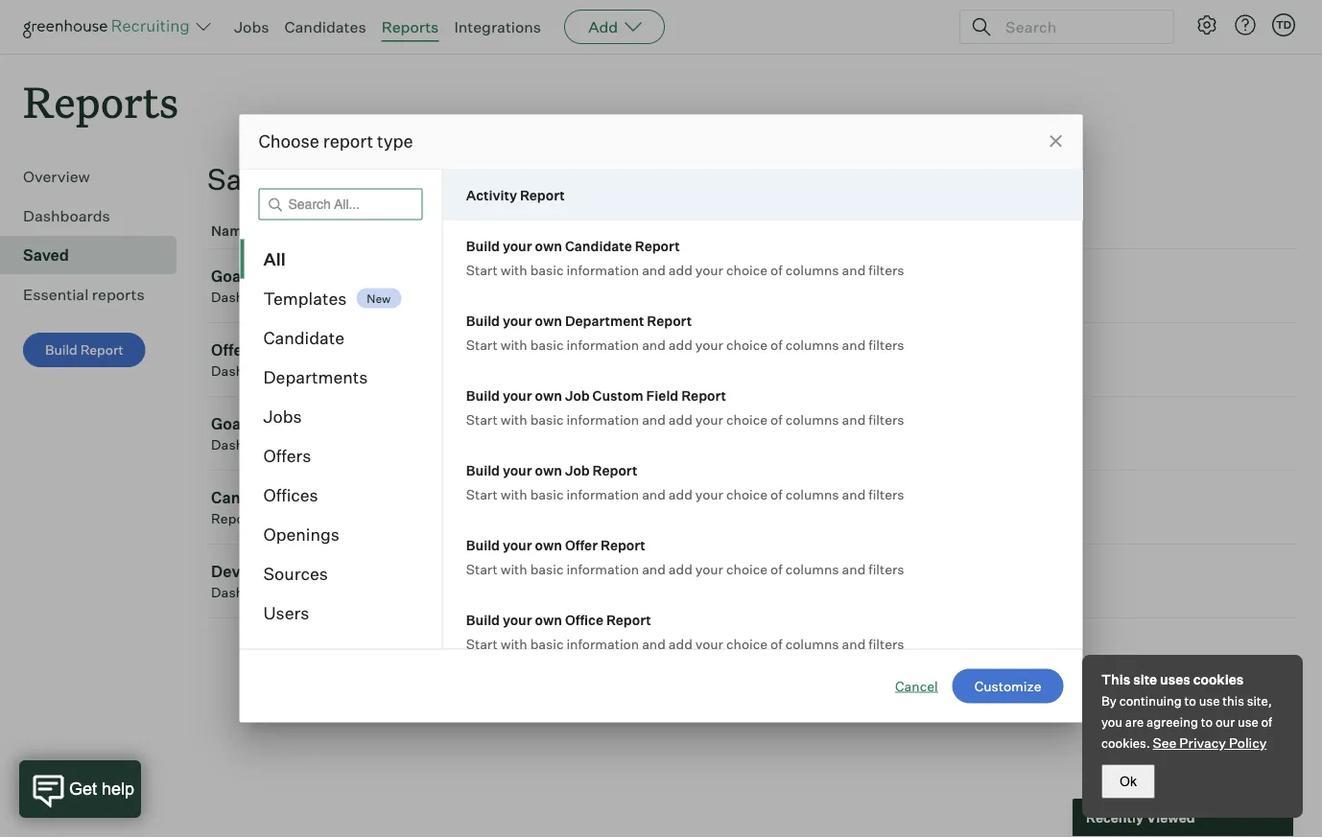 Task type: locate. For each thing, give the bounding box(es) containing it.
job inside build your own job report start with basic information and add your choice of columns and filters
[[565, 462, 589, 478]]

filters inside build your own candidate report start with basic information and add your choice of columns and filters
[[868, 261, 904, 278]]

report right the field
[[681, 387, 726, 404]]

4 dashboard from the top
[[211, 585, 282, 601]]

candidate up department
[[565, 237, 632, 254]]

this
[[1102, 672, 1131, 689]]

5 own from the top
[[534, 536, 562, 553]]

of inside build your own department report start with basic information and add your choice of columns and filters
[[770, 336, 782, 353]]

cookies
[[1193, 672, 1244, 689]]

5 with from the top
[[500, 560, 527, 577]]

job
[[565, 387, 589, 404], [565, 462, 589, 478]]

columns
[[785, 261, 839, 278], [785, 336, 839, 353], [785, 411, 839, 427], [785, 486, 839, 502], [785, 560, 839, 577], [785, 635, 839, 652]]

own inside build your own job report start with basic information and add your choice of columns and filters
[[534, 462, 562, 478]]

0 horizontal spatial saved
[[23, 246, 69, 265]]

reports right candidates
[[382, 17, 439, 36]]

of
[[770, 261, 782, 278], [770, 336, 782, 353], [770, 411, 782, 427], [770, 486, 782, 502], [770, 560, 782, 577], [770, 635, 782, 652], [1261, 715, 1272, 730]]

job for custom
[[565, 387, 589, 404]]

saved
[[207, 161, 291, 197], [23, 246, 69, 265]]

columns inside build your own candidate report start with basic information and add your choice of columns and filters
[[785, 261, 839, 278]]

6 with from the top
[[500, 635, 527, 652]]

information for office
[[566, 635, 639, 652]]

4 filters from the top
[[868, 486, 904, 502]]

basic
[[530, 261, 563, 278], [530, 336, 563, 353], [530, 411, 563, 427], [530, 486, 563, 502], [530, 560, 563, 577], [530, 635, 563, 652]]

dashboard down development on the bottom of the page
[[211, 585, 282, 601]]

information up offer
[[566, 486, 639, 502]]

information inside build your own offer report start with basic information and add your choice of columns and filters
[[566, 560, 639, 577]]

6 own from the top
[[534, 611, 562, 628]]

columns inside build your own department report start with basic information and add your choice of columns and filters
[[785, 336, 839, 353]]

own inside build your own candidate report start with basic information and add your choice of columns and filters
[[534, 237, 562, 254]]

choice inside build your own offer report start with basic information and add your choice of columns and filters
[[726, 560, 767, 577]]

add for build your own office report
[[668, 635, 692, 652]]

offers for offers
[[263, 445, 311, 466]]

4 add from the top
[[668, 486, 692, 502]]

columns inside build your own job report start with basic information and add your choice of columns and filters
[[785, 486, 839, 502]]

information down offer
[[566, 560, 639, 577]]

4 information from the top
[[566, 486, 639, 502]]

offer
[[565, 536, 597, 553]]

of inside build your own office report start with basic information and add your choice of columns and filters
[[770, 635, 782, 652]]

2 information from the top
[[566, 336, 639, 353]]

start for build your own candidate report start with basic information and add your choice of columns and filters
[[466, 261, 497, 278]]

report inside build your own office report start with basic information and add your choice of columns and filters
[[606, 611, 651, 628]]

choice inside build your own candidate report start with basic information and add your choice of columns and filters
[[726, 261, 767, 278]]

1 vertical spatial candidate
[[263, 327, 345, 348]]

viewed
[[1147, 810, 1195, 827]]

of for build your own office report
[[770, 635, 782, 652]]

3 information from the top
[[566, 411, 639, 427]]

add
[[668, 261, 692, 278], [668, 336, 692, 353], [668, 411, 692, 427], [668, 486, 692, 502], [668, 560, 692, 577], [668, 635, 692, 652]]

start inside build your own job report start with basic information and add your choice of columns and filters
[[466, 486, 497, 502]]

dashboard
[[211, 289, 282, 306], [211, 363, 282, 380], [211, 437, 282, 454], [211, 585, 282, 601]]

with
[[500, 261, 527, 278], [500, 336, 527, 353], [500, 411, 527, 427], [500, 486, 527, 502], [500, 560, 527, 577], [500, 635, 527, 652]]

0 horizontal spatial reports
[[23, 73, 179, 130]]

information down custom
[[566, 411, 639, 427]]

columns inside build your own offer report start with basic information and add your choice of columns and filters
[[785, 560, 839, 577]]

add down build your own offer report start with basic information and add your choice of columns and filters
[[668, 635, 692, 652]]

2 -- from the top
[[761, 424, 775, 444]]

0 horizontal spatial to
[[1185, 694, 1197, 709]]

ok button
[[1102, 765, 1155, 799]]

filters
[[868, 261, 904, 278], [868, 336, 904, 353], [868, 411, 904, 427], [868, 486, 904, 502], [868, 560, 904, 577], [868, 635, 904, 652]]

report
[[520, 186, 564, 203], [635, 237, 679, 254], [647, 312, 692, 329], [80, 342, 124, 359], [681, 387, 726, 404], [592, 462, 637, 478], [292, 489, 345, 508], [211, 511, 255, 527], [600, 536, 645, 553], [606, 611, 651, 628]]

choice for build your own offer report
[[726, 560, 767, 577]]

add down the field
[[668, 411, 692, 427]]

build inside button
[[45, 342, 77, 359]]

0 vertical spatial job
[[565, 387, 589, 404]]

job up offer
[[565, 462, 589, 478]]

6 information from the top
[[566, 635, 639, 652]]

4 start from the top
[[466, 486, 497, 502]]

2 dashboard from the top
[[211, 363, 282, 380]]

1 vertical spatial reports
[[23, 73, 179, 130]]

build inside build your own office report start with basic information and add your choice of columns and filters
[[466, 611, 499, 628]]

job left custom
[[565, 387, 589, 404]]

report down custom
[[592, 462, 637, 478]]

own inside build your own office report start with basic information and add your choice of columns and filters
[[534, 611, 562, 628]]

information for offer
[[566, 560, 639, 577]]

2 add from the top
[[668, 336, 692, 353]]

information inside build your own department report start with basic information and add your choice of columns and filters
[[566, 336, 639, 353]]

0 horizontal spatial offers
[[211, 341, 258, 360]]

6 columns from the top
[[785, 635, 839, 652]]

report inside build your own offer report start with basic information and add your choice of columns and filters
[[600, 536, 645, 553]]

-- for development
[[761, 572, 775, 591]]

own
[[534, 237, 562, 254], [534, 312, 562, 329], [534, 387, 562, 404], [534, 462, 562, 478], [534, 536, 562, 553], [534, 611, 562, 628]]

site
[[1133, 672, 1157, 689]]

jobs inside choose report type dialog
[[263, 406, 302, 427]]

offers for offers and hiring dashboard
[[211, 341, 258, 360]]

report down essential reports link in the top of the page
[[80, 342, 124, 359]]

add up build your own offer report start with basic information and add your choice of columns and filters
[[668, 486, 692, 502]]

add inside build your own job custom field report start with basic information and add your choice of columns and filters
[[668, 411, 692, 427]]

by continuing to use this site, you are agreeing to our use of cookies.
[[1102, 694, 1272, 751]]

1 horizontal spatial to
[[1201, 715, 1213, 730]]

own for build your own department report
[[534, 312, 562, 329]]

-- for goals!!
[[761, 424, 775, 444]]

candidate
[[565, 237, 632, 254], [263, 327, 345, 348], [211, 489, 289, 508]]

candidate down the templates
[[263, 327, 345, 348]]

3 add from the top
[[668, 411, 692, 427]]

2 choice from the top
[[726, 336, 767, 353]]

3 own from the top
[[534, 387, 562, 404]]

saved link
[[23, 244, 169, 267]]

customize button
[[953, 669, 1064, 704]]

cancel link
[[895, 677, 938, 696]]

1 columns from the top
[[785, 261, 839, 278]]

choice
[[726, 261, 767, 278], [726, 336, 767, 353], [726, 411, 767, 427], [726, 486, 767, 502], [726, 560, 767, 577], [726, 635, 767, 652]]

Search All... text field
[[259, 189, 422, 220]]

4 own from the top
[[534, 462, 562, 478]]

add for build your own job report
[[668, 486, 692, 502]]

1 vertical spatial job
[[565, 462, 589, 478]]

start inside build your own offer report start with basic information and add your choice of columns and filters
[[466, 560, 497, 577]]

3 columns from the top
[[785, 411, 839, 427]]

recently viewed
[[1086, 810, 1195, 827]]

this
[[1223, 694, 1244, 709]]

candidate inside candidate report report
[[211, 489, 289, 508]]

--
[[761, 350, 775, 370], [761, 424, 775, 444], [761, 498, 775, 517], [761, 572, 775, 591]]

choice inside build your own department report start with basic information and add your choice of columns and filters
[[726, 336, 767, 353]]

own inside build your own offer report start with basic information and add your choice of columns and filters
[[534, 536, 562, 553]]

start inside build your own office report start with basic information and add your choice of columns and filters
[[466, 635, 497, 652]]

1 horizontal spatial offers
[[263, 445, 311, 466]]

5 columns from the top
[[785, 560, 839, 577]]

add inside build your own job report start with basic information and add your choice of columns and filters
[[668, 486, 692, 502]]

add inside build your own candidate report start with basic information and add your choice of columns and filters
[[668, 261, 692, 278]]

overview
[[23, 167, 90, 186]]

jobs left candidates
[[234, 17, 269, 36]]

goals!!
[[211, 415, 264, 434]]

with for build your own job report start with basic information and add your choice of columns and filters
[[500, 486, 527, 502]]

3 choice from the top
[[726, 411, 767, 427]]

uses
[[1160, 672, 1191, 689]]

1 vertical spatial to
[[1201, 715, 1213, 730]]

1 filters from the top
[[868, 261, 904, 278]]

5 start from the top
[[466, 560, 497, 577]]

dashboard inside "offers and hiring dashboard"
[[211, 363, 282, 380]]

start inside build your own department report start with basic information and add your choice of columns and filters
[[466, 336, 497, 353]]

build for build report
[[45, 342, 77, 359]]

build for build your own candidate report start with basic information and add your choice of columns and filters
[[466, 237, 499, 254]]

columns for build your own office report start with basic information and add your choice of columns and filters
[[785, 635, 839, 652]]

5 basic from the top
[[530, 560, 563, 577]]

candidate for candidate report report
[[211, 489, 289, 508]]

1 add from the top
[[668, 261, 692, 278]]

6 filters from the top
[[868, 635, 904, 652]]

0 horizontal spatial use
[[1199, 694, 1220, 709]]

build for build your own office report start with basic information and add your choice of columns and filters
[[466, 611, 499, 628]]

job inside build your own job custom field report start with basic information and add your choice of columns and filters
[[565, 387, 589, 404]]

ok
[[1120, 774, 1137, 789]]

columns inside build your own office report start with basic information and add your choice of columns and filters
[[785, 635, 839, 652]]

our
[[1216, 715, 1235, 730]]

candidate report report
[[211, 489, 345, 527]]

information inside build your own job report start with basic information and add your choice of columns and filters
[[566, 486, 639, 502]]

filters inside build your own office report start with basic information and add your choice of columns and filters
[[868, 635, 904, 652]]

offers inside choose report type dialog
[[263, 445, 311, 466]]

start
[[466, 261, 497, 278], [466, 336, 497, 353], [466, 411, 497, 427], [466, 486, 497, 502], [466, 560, 497, 577], [466, 635, 497, 652]]

2 vertical spatial candidate
[[211, 489, 289, 508]]

1 horizontal spatial use
[[1238, 715, 1259, 730]]

columns for build your own offer report start with basic information and add your choice of columns and filters
[[785, 560, 839, 577]]

to down uses
[[1185, 694, 1197, 709]]

1 vertical spatial saved
[[23, 246, 69, 265]]

dashboard down the goals!!
[[211, 437, 282, 454]]

build report
[[45, 342, 124, 359]]

build inside build your own candidate report start with basic information and add your choice of columns and filters
[[466, 237, 499, 254]]

columns for build your own candidate report start with basic information and add your choice of columns and filters
[[785, 261, 839, 278]]

type
[[377, 131, 413, 152]]

reports down greenhouse recruiting image
[[23, 73, 179, 130]]

of for build your own offer report
[[770, 560, 782, 577]]

information for department
[[566, 336, 639, 353]]

and
[[642, 261, 665, 278], [842, 261, 865, 278], [642, 336, 665, 353], [842, 336, 865, 353], [261, 341, 289, 360], [642, 411, 665, 427], [842, 411, 865, 427], [642, 486, 665, 502], [842, 486, 865, 502], [642, 560, 665, 577], [842, 560, 865, 577], [642, 635, 665, 652], [842, 635, 865, 652]]

report inside build your own candidate report start with basic information and add your choice of columns and filters
[[635, 237, 679, 254]]

candidate up the openings
[[211, 489, 289, 508]]

jobs down departments
[[263, 406, 302, 427]]

1 -- from the top
[[761, 350, 775, 370]]

2 start from the top
[[466, 336, 497, 353]]

greenhouse recruiting image
[[23, 15, 196, 38]]

add inside build your own offer report start with basic information and add your choice of columns and filters
[[668, 560, 692, 577]]

filters for build your own candidate report start with basic information and add your choice of columns and filters
[[868, 261, 904, 278]]

year
[[295, 267, 329, 286]]

continuing
[[1119, 694, 1182, 709]]

build for build your own department report start with basic information and add your choice of columns and filters
[[466, 312, 499, 329]]

own for build your own job report
[[534, 462, 562, 478]]

to left our
[[1201, 715, 1213, 730]]

build inside build your own offer report start with basic information and add your choice of columns and filters
[[466, 536, 499, 553]]

basic inside build your own candidate report start with basic information and add your choice of columns and filters
[[530, 261, 563, 278]]

4 columns from the top
[[785, 486, 839, 502]]

own for build your own office report
[[534, 611, 562, 628]]

2 job from the top
[[565, 462, 589, 478]]

1 with from the top
[[500, 261, 527, 278]]

choice for build your own job report
[[726, 486, 767, 502]]

information inside build your own office report start with basic information and add your choice of columns and filters
[[566, 635, 639, 652]]

basic for offer
[[530, 560, 563, 577]]

4 -- from the top
[[761, 572, 775, 591]]

reports
[[92, 285, 145, 304]]

candidate for candidate
[[263, 327, 345, 348]]

with inside build your own offer report start with basic information and add your choice of columns and filters
[[500, 560, 527, 577]]

5 information from the top
[[566, 560, 639, 577]]

2 with from the top
[[500, 336, 527, 353]]

offers down goals past year dashboard
[[211, 341, 258, 360]]

office
[[565, 611, 603, 628]]

information inside build your own job custom field report start with basic information and add your choice of columns and filters
[[566, 411, 639, 427]]

4 choice from the top
[[726, 486, 767, 502]]

saved up essential
[[23, 246, 69, 265]]

basic inside build your own job custom field report start with basic information and add your choice of columns and filters
[[530, 411, 563, 427]]

sources
[[263, 563, 328, 584]]

4 basic from the top
[[530, 486, 563, 502]]

3 with from the top
[[500, 411, 527, 427]]

td
[[1276, 18, 1292, 31]]

saved up name
[[207, 161, 291, 197]]

dashboard up the goals!!
[[211, 363, 282, 380]]

1 dashboard from the top
[[211, 289, 282, 306]]

1 own from the top
[[534, 237, 562, 254]]

1 vertical spatial jobs
[[263, 406, 302, 427]]

your
[[502, 237, 532, 254], [695, 261, 723, 278], [502, 312, 532, 329], [695, 336, 723, 353], [502, 387, 532, 404], [695, 411, 723, 427], [502, 462, 532, 478], [695, 486, 723, 502], [502, 536, 532, 553], [695, 560, 723, 577], [502, 611, 532, 628], [695, 635, 723, 652]]

with inside build your own department report start with basic information and add your choice of columns and filters
[[500, 336, 527, 353]]

build
[[466, 237, 499, 254], [466, 312, 499, 329], [45, 342, 77, 359], [466, 387, 499, 404], [466, 462, 499, 478], [466, 536, 499, 553], [466, 611, 499, 628]]

report inside build your own department report start with basic information and add your choice of columns and filters
[[647, 312, 692, 329]]

0 vertical spatial reports
[[382, 17, 439, 36]]

goals!! dashboard
[[211, 415, 282, 454]]

1 vertical spatial offers
[[263, 445, 311, 466]]

add up build your own department report start with basic information and add your choice of columns and filters at top
[[668, 261, 692, 278]]

1 horizontal spatial saved
[[207, 161, 291, 197]]

add up the field
[[668, 336, 692, 353]]

offers
[[211, 341, 258, 360], [263, 445, 311, 466]]

3 start from the top
[[466, 411, 497, 427]]

with inside build your own candidate report start with basic information and add your choice of columns and filters
[[500, 261, 527, 278]]

information inside build your own candidate report start with basic information and add your choice of columns and filters
[[566, 261, 639, 278]]

1 horizontal spatial reports
[[382, 17, 439, 36]]

2 basic from the top
[[530, 336, 563, 353]]

-
[[761, 350, 768, 370], [768, 350, 775, 370], [761, 424, 768, 444], [768, 424, 775, 444], [761, 498, 768, 517], [768, 498, 775, 517], [761, 572, 768, 591], [768, 572, 775, 591]]

3 -- from the top
[[761, 498, 775, 517]]

6 choice from the top
[[726, 635, 767, 652]]

basic for department
[[530, 336, 563, 353]]

own inside build your own department report start with basic information and add your choice of columns and filters
[[534, 312, 562, 329]]

start inside build your own candidate report start with basic information and add your choice of columns and filters
[[466, 261, 497, 278]]

report right offer
[[600, 536, 645, 553]]

1 start from the top
[[466, 261, 497, 278]]

add inside build your own department report start with basic information and add your choice of columns and filters
[[668, 336, 692, 353]]

1 vertical spatial use
[[1238, 715, 1259, 730]]

6 start from the top
[[466, 635, 497, 652]]

build inside build your own department report start with basic information and add your choice of columns and filters
[[466, 312, 499, 329]]

use
[[1199, 694, 1220, 709], [1238, 715, 1259, 730]]

information up department
[[566, 261, 639, 278]]

choice for build your own office report
[[726, 635, 767, 652]]

with inside build your own job custom field report start with basic information and add your choice of columns and filters
[[500, 411, 527, 427]]

reports link
[[382, 17, 439, 36]]

of inside build your own job report start with basic information and add your choice of columns and filters
[[770, 486, 782, 502]]

jobs
[[234, 17, 269, 36], [263, 406, 302, 427]]

with inside build your own job report start with basic information and add your choice of columns and filters
[[500, 486, 527, 502]]

own for build your own job custom field report
[[534, 387, 562, 404]]

filters inside build your own job report start with basic information and add your choice of columns and filters
[[868, 486, 904, 502]]

3 basic from the top
[[530, 411, 563, 427]]

of inside build your own offer report start with basic information and add your choice of columns and filters
[[770, 560, 782, 577]]

basic inside build your own job report start with basic information and add your choice of columns and filters
[[530, 486, 563, 502]]

-- for offers and hiring
[[761, 350, 775, 370]]

department
[[565, 312, 644, 329]]

2 own from the top
[[534, 312, 562, 329]]

add up build your own office report start with basic information and add your choice of columns and filters
[[668, 560, 692, 577]]

build your own department report start with basic information and add your choice of columns and filters
[[466, 312, 904, 353]]

filters inside build your own offer report start with basic information and add your choice of columns and filters
[[868, 560, 904, 577]]

0 vertical spatial saved
[[207, 161, 291, 197]]

by
[[1102, 694, 1117, 709]]

5 add from the top
[[668, 560, 692, 577]]

use up policy
[[1238, 715, 1259, 730]]

own inside build your own job custom field report start with basic information and add your choice of columns and filters
[[534, 387, 562, 404]]

filters inside build your own department report start with basic information and add your choice of columns and filters
[[868, 336, 904, 353]]

dashboard down goals
[[211, 289, 282, 306]]

basic inside build your own offer report start with basic information and add your choice of columns and filters
[[530, 560, 563, 577]]

6 basic from the top
[[530, 635, 563, 652]]

1 information from the top
[[566, 261, 639, 278]]

0 vertical spatial offers
[[211, 341, 258, 360]]

information down department
[[566, 336, 639, 353]]

4 with from the top
[[500, 486, 527, 502]]

choice inside build your own job report start with basic information and add your choice of columns and filters
[[726, 486, 767, 502]]

6 add from the top
[[668, 635, 692, 652]]

add inside build your own office report start with basic information and add your choice of columns and filters
[[668, 635, 692, 652]]

5 choice from the top
[[726, 560, 767, 577]]

report up build your own department report start with basic information and add your choice of columns and filters at top
[[635, 237, 679, 254]]

choose
[[259, 131, 319, 152]]

to
[[1185, 694, 1197, 709], [1201, 715, 1213, 730]]

offers up offices
[[263, 445, 311, 466]]

Search text field
[[1001, 13, 1156, 41]]

3 filters from the top
[[868, 411, 904, 427]]

basic inside build your own department report start with basic information and add your choice of columns and filters
[[530, 336, 563, 353]]

past
[[258, 267, 291, 286]]

name
[[211, 223, 250, 240]]

report down build your own candidate report start with basic information and add your choice of columns and filters
[[647, 312, 692, 329]]

and inside "offers and hiring dashboard"
[[261, 341, 289, 360]]

information down the "office"
[[566, 635, 639, 652]]

filters for build your own department report start with basic information and add your choice of columns and filters
[[868, 336, 904, 353]]

1 choice from the top
[[726, 261, 767, 278]]

use down cookies
[[1199, 694, 1220, 709]]

templates
[[263, 288, 347, 309]]

1 basic from the top
[[530, 261, 563, 278]]

with inside build your own office report start with basic information and add your choice of columns and filters
[[500, 635, 527, 652]]

2 columns from the top
[[785, 336, 839, 353]]

5 filters from the top
[[868, 560, 904, 577]]

build inside build your own job report start with basic information and add your choice of columns and filters
[[466, 462, 499, 478]]

reports
[[382, 17, 439, 36], [23, 73, 179, 130]]

report right the "office"
[[606, 611, 651, 628]]

0 vertical spatial candidate
[[565, 237, 632, 254]]

offers inside "offers and hiring dashboard"
[[211, 341, 258, 360]]

of inside build your own candidate report start with basic information and add your choice of columns and filters
[[770, 261, 782, 278]]

build your own job custom field report start with basic information and add your choice of columns and filters
[[466, 387, 904, 427]]

3 dashboard from the top
[[211, 437, 282, 454]]

build for build your own job custom field report start with basic information and add your choice of columns and filters
[[466, 387, 499, 404]]

essential reports link
[[23, 283, 169, 306]]

choice inside build your own office report start with basic information and add your choice of columns and filters
[[726, 635, 767, 652]]

activity report
[[466, 186, 564, 203]]

1 job from the top
[[565, 387, 589, 404]]

build inside build your own job custom field report start with basic information and add your choice of columns and filters
[[466, 387, 499, 404]]

add for build your own offer report
[[668, 560, 692, 577]]

2 filters from the top
[[868, 336, 904, 353]]

basic inside build your own office report start with basic information and add your choice of columns and filters
[[530, 635, 563, 652]]

build your own job report start with basic information and add your choice of columns and filters
[[466, 462, 904, 502]]



Task type: vqa. For each thing, say whether or not it's contained in the screenshot.
6th Start
yes



Task type: describe. For each thing, give the bounding box(es) containing it.
dashboard inside goals past year dashboard
[[211, 289, 282, 306]]

departments
[[263, 367, 368, 388]]

report inside build your own job custom field report start with basic information and add your choice of columns and filters
[[681, 387, 726, 404]]

site,
[[1247, 694, 1272, 709]]

custom
[[592, 387, 643, 404]]

basic for candidate
[[530, 261, 563, 278]]

with for build your own department report start with basic information and add your choice of columns and filters
[[500, 336, 527, 353]]

are
[[1125, 715, 1144, 730]]

own for build your own candidate report
[[534, 237, 562, 254]]

start for build your own office report start with basic information and add your choice of columns and filters
[[466, 635, 497, 652]]

information for candidate
[[566, 261, 639, 278]]

build report button
[[23, 333, 146, 368]]

new
[[367, 291, 391, 305]]

columns for build your own job report start with basic information and add your choice of columns and filters
[[785, 486, 839, 502]]

jobs link
[[234, 17, 269, 36]]

filters for build your own office report start with basic information and add your choice of columns and filters
[[868, 635, 904, 652]]

filters for build your own job report start with basic information and add your choice of columns and filters
[[868, 486, 904, 502]]

start for build your own department report start with basic information and add your choice of columns and filters
[[466, 336, 497, 353]]

add for build your own candidate report
[[668, 261, 692, 278]]

all
[[263, 249, 286, 270]]

columns for build your own department report start with basic information and add your choice of columns and filters
[[785, 336, 839, 353]]

agreeing
[[1147, 715, 1198, 730]]

integrations
[[454, 17, 541, 36]]

filters inside build your own job custom field report start with basic information and add your choice of columns and filters
[[868, 411, 904, 427]]

you
[[1102, 715, 1123, 730]]

offices
[[263, 485, 318, 506]]

dashboards
[[23, 206, 110, 226]]

report up development on the bottom of the page
[[211, 511, 255, 527]]

see privacy policy link
[[1153, 735, 1267, 752]]

basic for job
[[530, 486, 563, 502]]

candidates link
[[285, 17, 366, 36]]

overview link
[[23, 165, 169, 188]]

of inside build your own job custom field report start with basic information and add your choice of columns and filters
[[770, 411, 782, 427]]

field
[[646, 387, 678, 404]]

configure image
[[1196, 13, 1219, 36]]

0 vertical spatial to
[[1185, 694, 1197, 709]]

development dashboard
[[211, 563, 312, 601]]

this site uses cookies
[[1102, 672, 1244, 689]]

recently
[[1086, 810, 1144, 827]]

start inside build your own job custom field report start with basic information and add your choice of columns and filters
[[466, 411, 497, 427]]

privacy
[[1180, 735, 1226, 752]]

openings
[[263, 524, 340, 545]]

report up the openings
[[292, 489, 345, 508]]

cookies.
[[1102, 736, 1150, 751]]

of inside the by continuing to use this site, you are agreeing to our use of cookies.
[[1261, 715, 1272, 730]]

td button
[[1272, 13, 1295, 36]]

offers and hiring dashboard
[[211, 341, 338, 380]]

policy
[[1229, 735, 1267, 752]]

dashboards link
[[23, 205, 169, 228]]

0 vertical spatial use
[[1199, 694, 1220, 709]]

of for build your own job report
[[770, 486, 782, 502]]

activity
[[466, 186, 517, 203]]

report
[[323, 131, 373, 152]]

development
[[211, 563, 312, 582]]

add button
[[564, 10, 665, 44]]

basic for office
[[530, 635, 563, 652]]

choose report type
[[259, 131, 413, 152]]

choose report type dialog
[[239, 115, 1083, 723]]

see privacy policy
[[1153, 735, 1267, 752]]

columns inside build your own job custom field report start with basic information and add your choice of columns and filters
[[785, 411, 839, 427]]

customize
[[975, 678, 1042, 695]]

essential reports
[[23, 285, 145, 304]]

candidate inside build your own candidate report start with basic information and add your choice of columns and filters
[[565, 237, 632, 254]]

information for job
[[566, 486, 639, 502]]

with for build your own candidate report start with basic information and add your choice of columns and filters
[[500, 261, 527, 278]]

cancel
[[895, 678, 938, 695]]

job for report
[[565, 462, 589, 478]]

filters for build your own offer report start with basic information and add your choice of columns and filters
[[868, 560, 904, 577]]

add
[[588, 17, 618, 36]]

report inside button
[[80, 342, 124, 359]]

start for build your own offer report start with basic information and add your choice of columns and filters
[[466, 560, 497, 577]]

choice inside build your own job custom field report start with basic information and add your choice of columns and filters
[[726, 411, 767, 427]]

dashboard inside development dashboard
[[211, 585, 282, 601]]

report inside build your own job report start with basic information and add your choice of columns and filters
[[592, 462, 637, 478]]

goals
[[211, 267, 254, 286]]

build for build your own offer report start with basic information and add your choice of columns and filters
[[466, 536, 499, 553]]

build for build your own job report start with basic information and add your choice of columns and filters
[[466, 462, 499, 478]]

td button
[[1269, 10, 1299, 40]]

goals past year dashboard
[[211, 267, 329, 306]]

build your own offer report start with basic information and add your choice of columns and filters
[[466, 536, 904, 577]]

hiring
[[293, 341, 338, 360]]

build your own candidate report start with basic information and add your choice of columns and filters
[[466, 237, 904, 278]]

see
[[1153, 735, 1177, 752]]

report right activity
[[520, 186, 564, 203]]

choice for build your own candidate report
[[726, 261, 767, 278]]

essential
[[23, 285, 89, 304]]

candidates
[[285, 17, 366, 36]]

integrations link
[[454, 17, 541, 36]]

-- for candidate report
[[761, 498, 775, 517]]

own for build your own offer report
[[534, 536, 562, 553]]

of for build your own department report
[[770, 336, 782, 353]]

users
[[263, 603, 309, 624]]

build your own office report start with basic information and add your choice of columns and filters
[[466, 611, 904, 652]]

choice for build your own department report
[[726, 336, 767, 353]]

with for build your own office report start with basic information and add your choice of columns and filters
[[500, 635, 527, 652]]

0 vertical spatial jobs
[[234, 17, 269, 36]]

of for build your own candidate report
[[770, 261, 782, 278]]

with for build your own offer report start with basic information and add your choice of columns and filters
[[500, 560, 527, 577]]

start for build your own job report start with basic information and add your choice of columns and filters
[[466, 486, 497, 502]]

add for build your own department report
[[668, 336, 692, 353]]



